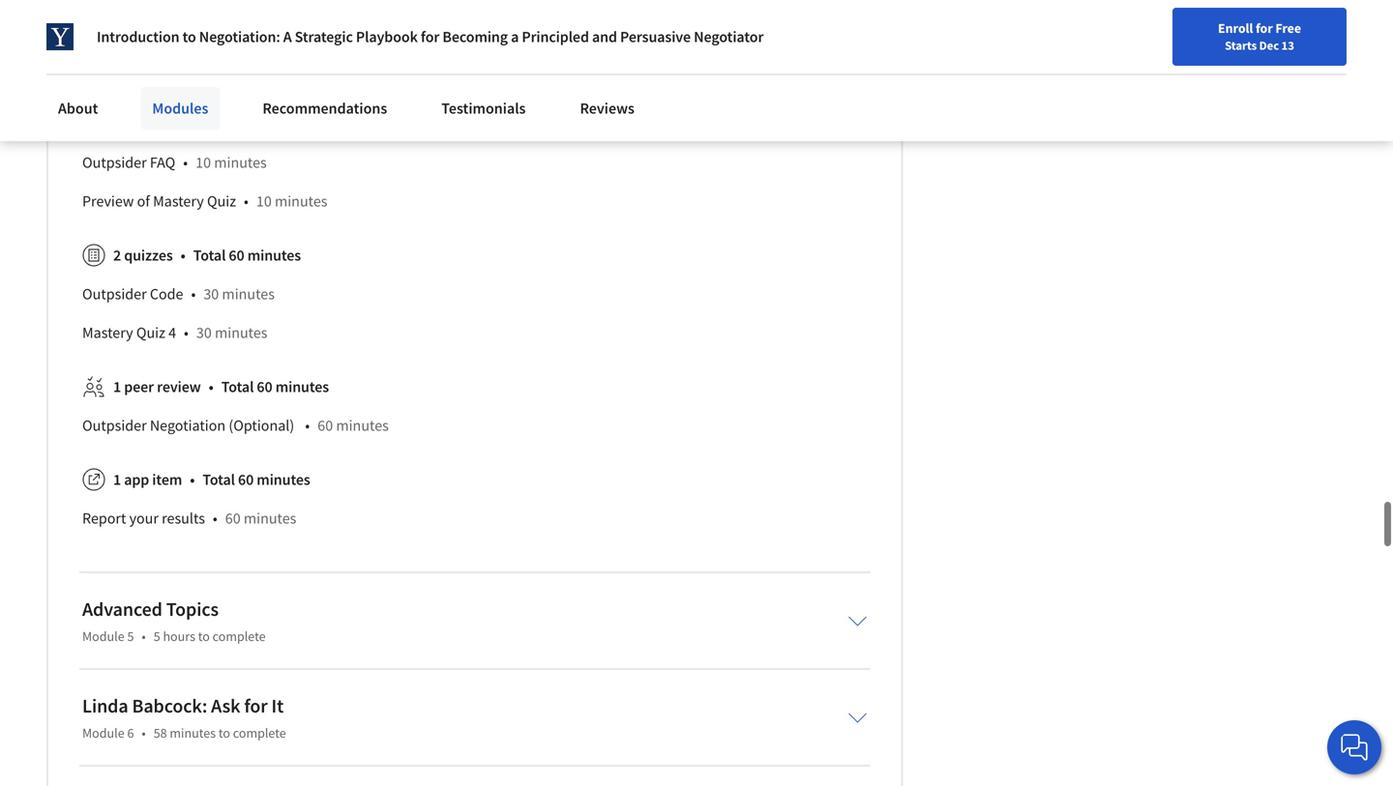 Task type: describe. For each thing, give the bounding box(es) containing it.
it
[[271, 694, 284, 718]]

• right quizzes
[[181, 246, 185, 265]]

0 vertical spatial commentary
[[82, 76, 167, 95]]

advanced
[[82, 598, 162, 622]]

outpsider case: confidential information for pat bennett (buyer) • 10 minutes
[[82, 37, 588, 56]]

for inside linda babcock: ask for it module 6 • 58 minutes to complete
[[244, 694, 268, 718]]

1 vertical spatial mastery
[[82, 323, 133, 343]]

peer
[[124, 377, 154, 397]]

60 right the results
[[225, 509, 241, 528]]

topics
[[166, 598, 219, 622]]

information
[[270, 37, 347, 56]]

module inside linda babcock: ask for it module 6 • 58 minutes to complete
[[82, 725, 124, 742]]

• right the results
[[213, 509, 217, 528]]

hide info about module content region
[[82, 0, 867, 546]]

lying
[[82, 114, 117, 134]]

2 for 2 minutes
[[261, 114, 268, 134]]

faq
[[150, 153, 175, 172]]

about link
[[46, 87, 110, 130]]

principled
[[522, 27, 589, 46]]

app
[[124, 470, 149, 490]]

introduction
[[97, 27, 179, 46]]

report your results • 60 minutes
[[82, 509, 296, 528]]

• right item
[[190, 470, 195, 490]]

about
[[58, 99, 98, 118]]

0 vertical spatial quiz
[[207, 192, 236, 211]]

linda
[[82, 694, 128, 718]]

outpsider for outpsider case: confidential information for pat bennett (buyer)
[[82, 37, 147, 56]]

case:
[[150, 37, 184, 56]]

0 vertical spatial mastery
[[153, 192, 204, 211]]

• right code
[[191, 285, 196, 304]]

advanced topics module 5 • 5 hours to complete
[[82, 598, 266, 645]]

• right review
[[209, 377, 214, 397]]

for inside enroll for free starts dec 13
[[1256, 19, 1273, 37]]

0 vertical spatial 10
[[517, 37, 533, 56]]

• inside linda babcock: ask for it module 6 • 58 minutes to complete
[[142, 725, 146, 742]]

starts
[[1225, 38, 1257, 53]]

item
[[152, 470, 182, 490]]

modules link
[[141, 87, 220, 130]]

• right "4"
[[184, 323, 189, 343]]

6
[[127, 725, 134, 742]]

1 peer review
[[113, 377, 201, 397]]

preview
[[82, 192, 134, 211]]

60 for 1 peer review
[[257, 377, 272, 397]]

2 for 2 quizzes
[[113, 246, 121, 265]]

outpsider for outpsider code
[[82, 285, 147, 304]]

1 vertical spatial quiz
[[136, 323, 165, 343]]

confidential
[[188, 37, 267, 56]]

• right (optional)
[[305, 416, 310, 436]]

lying eyes: commentary
[[82, 114, 241, 134]]

• inside advanced topics module 5 • 5 hours to complete
[[142, 628, 146, 645]]

for inside hide info about module content region
[[350, 37, 368, 56]]

recommendations
[[263, 99, 387, 118]]

linda babcock: ask for it module 6 • 58 minutes to complete
[[82, 694, 286, 742]]

commentary • 1 minute
[[82, 76, 244, 95]]

1 vertical spatial 30
[[196, 323, 212, 343]]

negotiation
[[150, 416, 226, 436]]

bennett
[[395, 37, 447, 56]]

1 vertical spatial commentary
[[156, 114, 241, 134]]

• total 60 minutes for 2 quizzes
[[181, 246, 301, 265]]

1 5 from the left
[[127, 628, 134, 645]]

13
[[1281, 38, 1294, 53]]

(optional)
[[229, 416, 294, 436]]

babcock:
[[132, 694, 207, 718]]

yale university image
[[46, 23, 74, 50]]

60 right (optional)
[[318, 416, 333, 436]]

2 5 from the left
[[154, 628, 160, 645]]

4
[[168, 323, 176, 343]]

• right faq
[[183, 153, 188, 172]]

a
[[511, 27, 519, 46]]

• total 60 minutes for 1 app item
[[190, 470, 310, 490]]

60 for 2 quizzes
[[229, 246, 244, 265]]

0 vertical spatial to
[[182, 27, 196, 46]]

a
[[283, 27, 292, 46]]

1 horizontal spatial 10
[[256, 192, 272, 211]]

of
[[137, 192, 150, 211]]



Task type: vqa. For each thing, say whether or not it's contained in the screenshot.
right from
no



Task type: locate. For each thing, give the bounding box(es) containing it.
outpsider for outpsider faq
[[82, 153, 147, 172]]

0 horizontal spatial 5
[[127, 628, 134, 645]]

code
[[150, 285, 183, 304]]

negotiator
[[694, 27, 764, 46]]

to inside advanced topics module 5 • 5 hours to complete
[[198, 628, 210, 645]]

0 vertical spatial 30
[[203, 285, 219, 304]]

0 vertical spatial complete
[[212, 628, 266, 645]]

your
[[129, 509, 159, 528]]

1 horizontal spatial quiz
[[207, 192, 236, 211]]

• down 'advanced'
[[142, 628, 146, 645]]

0 vertical spatial • total 60 minutes
[[181, 246, 301, 265]]

chat with us image
[[1339, 732, 1370, 763]]

2 vertical spatial total
[[202, 470, 235, 490]]

1
[[187, 76, 195, 95], [113, 377, 121, 397], [113, 470, 121, 490]]

total for 1 app item
[[202, 470, 235, 490]]

10
[[517, 37, 533, 56], [196, 153, 211, 172], [256, 192, 272, 211]]

for right playbook
[[421, 27, 439, 46]]

30 right code
[[203, 285, 219, 304]]

1 module from the top
[[82, 628, 124, 645]]

2 vertical spatial 10
[[256, 192, 272, 211]]

outpsider for outpsider negotiation (optional)
[[82, 416, 147, 436]]

• right 6
[[142, 725, 146, 742]]

1 horizontal spatial mastery
[[153, 192, 204, 211]]

becoming
[[442, 27, 508, 46]]

for left it
[[244, 694, 268, 718]]

1 for 1 app item
[[113, 470, 121, 490]]

5 down 'advanced'
[[127, 628, 134, 645]]

report
[[82, 509, 126, 528]]

outpsider left case: at the left top
[[82, 37, 147, 56]]

mastery quiz 4 • 30 minutes
[[82, 323, 267, 343]]

complete
[[212, 628, 266, 645], [233, 725, 286, 742]]

strategic
[[295, 27, 353, 46]]

60 down preview of mastery quiz • 10 minutes
[[229, 246, 244, 265]]

1 vertical spatial 1
[[113, 377, 121, 397]]

for left pat
[[350, 37, 368, 56]]

and
[[592, 27, 617, 46]]

mastery
[[153, 192, 204, 211], [82, 323, 133, 343]]

persuasive
[[620, 27, 691, 46]]

complete down topics
[[212, 628, 266, 645]]

1 up 'modules'
[[187, 76, 195, 95]]

menu item
[[1023, 19, 1148, 82]]

negotiation:
[[199, 27, 280, 46]]

to left negotiation:
[[182, 27, 196, 46]]

commentary up eyes:
[[82, 76, 167, 95]]

1 left app
[[113, 470, 121, 490]]

0 vertical spatial 2
[[261, 114, 268, 134]]

module inside advanced topics module 5 • 5 hours to complete
[[82, 628, 124, 645]]

quiz left "4"
[[136, 323, 165, 343]]

testimonials link
[[430, 87, 537, 130]]

30
[[203, 285, 219, 304], [196, 323, 212, 343]]

outpsider
[[82, 37, 147, 56], [82, 153, 147, 172], [82, 285, 147, 304], [82, 416, 147, 436]]

1 left peer
[[113, 377, 121, 397]]

eyes:
[[120, 114, 153, 134]]

for up dec
[[1256, 19, 1273, 37]]

modules
[[152, 99, 208, 118]]

2 horizontal spatial to
[[219, 725, 230, 742]]

60
[[229, 246, 244, 265], [257, 377, 272, 397], [318, 416, 333, 436], [238, 470, 254, 490], [225, 509, 241, 528]]

results
[[162, 509, 205, 528]]

minute
[[198, 76, 244, 95]]

• left 'a'
[[505, 37, 510, 56]]

2 vertical spatial to
[[219, 725, 230, 742]]

mastery right of
[[153, 192, 204, 211]]

•
[[505, 37, 510, 56], [175, 76, 179, 95], [183, 153, 188, 172], [244, 192, 249, 211], [181, 246, 185, 265], [191, 285, 196, 304], [184, 323, 189, 343], [209, 377, 214, 397], [305, 416, 310, 436], [190, 470, 195, 490], [213, 509, 217, 528], [142, 628, 146, 645], [142, 725, 146, 742]]

1 vertical spatial module
[[82, 725, 124, 742]]

reviews link
[[568, 87, 646, 130]]

complete inside advanced topics module 5 • 5 hours to complete
[[212, 628, 266, 645]]

outpsider down 2 quizzes
[[82, 285, 147, 304]]

reviews
[[580, 99, 635, 118]]

total for 2 quizzes
[[193, 246, 226, 265]]

module
[[82, 628, 124, 645], [82, 725, 124, 742]]

2 minutes
[[261, 114, 324, 134]]

1 outpsider from the top
[[82, 37, 147, 56]]

2
[[261, 114, 268, 134], [113, 246, 121, 265]]

complete inside linda babcock: ask for it module 6 • 58 minutes to complete
[[233, 725, 286, 742]]

quiz down the outpsider faq • 10 minutes
[[207, 192, 236, 211]]

to right hours
[[198, 628, 210, 645]]

60 up (optional)
[[257, 377, 272, 397]]

review
[[157, 377, 201, 397]]

enroll for free starts dec 13
[[1218, 19, 1301, 53]]

2 outpsider from the top
[[82, 153, 147, 172]]

0 horizontal spatial mastery
[[82, 323, 133, 343]]

enroll
[[1218, 19, 1253, 37]]

total up report your results • 60 minutes
[[202, 470, 235, 490]]

show notifications image
[[1168, 24, 1191, 47]]

10 down 2 minutes
[[256, 192, 272, 211]]

total
[[193, 246, 226, 265], [221, 377, 254, 397], [202, 470, 235, 490]]

hours
[[163, 628, 195, 645]]

• total 60 minutes for 1 peer review
[[209, 377, 329, 397]]

2 module from the top
[[82, 725, 124, 742]]

outpsider negotiation (optional) • 60 minutes
[[82, 416, 389, 436]]

module down 'advanced'
[[82, 628, 124, 645]]

1 vertical spatial 2
[[113, 246, 121, 265]]

outpsider code • 30 minutes
[[82, 285, 275, 304]]

1 vertical spatial • total 60 minutes
[[209, 377, 329, 397]]

5 left hours
[[154, 628, 160, 645]]

1 horizontal spatial to
[[198, 628, 210, 645]]

outpsider up "preview"
[[82, 153, 147, 172]]

dec
[[1259, 38, 1279, 53]]

free
[[1275, 19, 1301, 37]]

minutes inside linda babcock: ask for it module 6 • 58 minutes to complete
[[170, 725, 216, 742]]

1 vertical spatial to
[[198, 628, 210, 645]]

• down the outpsider faq • 10 minutes
[[244, 192, 249, 211]]

30 right "4"
[[196, 323, 212, 343]]

0 vertical spatial module
[[82, 628, 124, 645]]

2 quizzes
[[113, 246, 173, 265]]

playbook
[[356, 27, 418, 46]]

None search field
[[276, 12, 595, 51]]

0 vertical spatial total
[[193, 246, 226, 265]]

(buyer)
[[450, 37, 497, 56]]

ask
[[211, 694, 240, 718]]

0 horizontal spatial 2
[[113, 246, 121, 265]]

for
[[1256, 19, 1273, 37], [421, 27, 439, 46], [350, 37, 368, 56], [244, 694, 268, 718]]

60 for 1 app item
[[238, 470, 254, 490]]

1 vertical spatial complete
[[233, 725, 286, 742]]

module down linda
[[82, 725, 124, 742]]

minutes
[[536, 37, 588, 56], [272, 114, 324, 134], [214, 153, 267, 172], [275, 192, 327, 211], [247, 246, 301, 265], [222, 285, 275, 304], [215, 323, 267, 343], [275, 377, 329, 397], [336, 416, 389, 436], [257, 470, 310, 490], [244, 509, 296, 528], [170, 725, 216, 742]]

recommendations link
[[251, 87, 399, 130]]

0 horizontal spatial quiz
[[136, 323, 165, 343]]

commentary down minute
[[156, 114, 241, 134]]

1 vertical spatial total
[[221, 377, 254, 397]]

1 horizontal spatial 5
[[154, 628, 160, 645]]

• total 60 minutes up (optional)
[[209, 377, 329, 397]]

complete down it
[[233, 725, 286, 742]]

2 vertical spatial 1
[[113, 470, 121, 490]]

commentary
[[82, 76, 167, 95], [156, 114, 241, 134]]

testimonials
[[441, 99, 526, 118]]

total up outpsider negotiation (optional) • 60 minutes
[[221, 377, 254, 397]]

introduction to negotiation: a strategic playbook for becoming a principled and persuasive negotiator
[[97, 27, 764, 46]]

10 right becoming
[[517, 37, 533, 56]]

4 outpsider from the top
[[82, 416, 147, 436]]

5
[[127, 628, 134, 645], [154, 628, 160, 645]]

to down ask
[[219, 725, 230, 742]]

• total 60 minutes
[[181, 246, 301, 265], [209, 377, 329, 397], [190, 470, 310, 490]]

2 right "modules" link
[[261, 114, 268, 134]]

total for 1 peer review
[[221, 377, 254, 397]]

2 vertical spatial • total 60 minutes
[[190, 470, 310, 490]]

10 up preview of mastery quiz • 10 minutes
[[196, 153, 211, 172]]

0 vertical spatial 1
[[187, 76, 195, 95]]

1 app item
[[113, 470, 182, 490]]

total up "outpsider code • 30 minutes"
[[193, 246, 226, 265]]

• up 'modules'
[[175, 76, 179, 95]]

• total 60 minutes down preview of mastery quiz • 10 minutes
[[181, 246, 301, 265]]

outpsider down peer
[[82, 416, 147, 436]]

2 left quizzes
[[113, 246, 121, 265]]

preview of mastery quiz • 10 minutes
[[82, 192, 327, 211]]

coursera image
[[23, 16, 146, 47]]

pat
[[371, 37, 392, 56]]

2 horizontal spatial 10
[[517, 37, 533, 56]]

1 horizontal spatial 2
[[261, 114, 268, 134]]

60 down outpsider negotiation (optional) • 60 minutes
[[238, 470, 254, 490]]

quiz
[[207, 192, 236, 211], [136, 323, 165, 343]]

quizzes
[[124, 246, 173, 265]]

outpsider faq • 10 minutes
[[82, 153, 267, 172]]

3 outpsider from the top
[[82, 285, 147, 304]]

0 horizontal spatial to
[[182, 27, 196, 46]]

to
[[182, 27, 196, 46], [198, 628, 210, 645], [219, 725, 230, 742]]

1 for 1 peer review
[[113, 377, 121, 397]]

1 vertical spatial 10
[[196, 153, 211, 172]]

• total 60 minutes down (optional)
[[190, 470, 310, 490]]

to inside linda babcock: ask for it module 6 • 58 minutes to complete
[[219, 725, 230, 742]]

0 horizontal spatial 10
[[196, 153, 211, 172]]

mastery up peer
[[82, 323, 133, 343]]

58
[[154, 725, 167, 742]]



